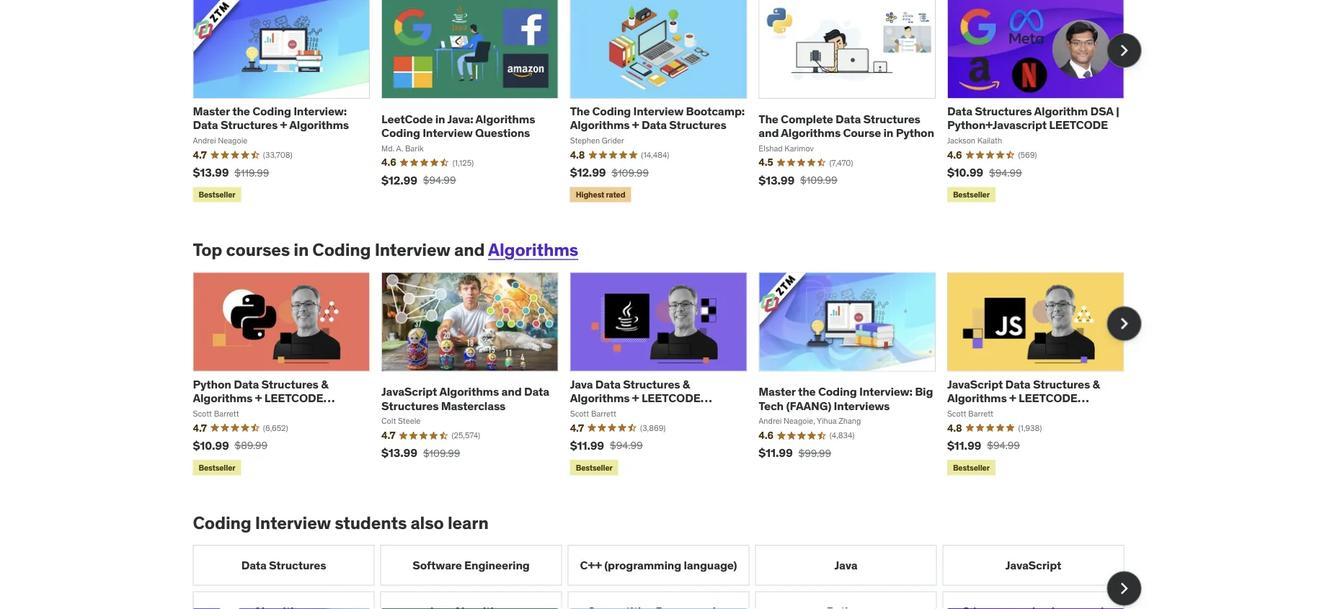 Task type: describe. For each thing, give the bounding box(es) containing it.
leetcode in java: algorithms coding interview questions
[[382, 111, 535, 140]]

big
[[915, 385, 934, 399]]

(programming
[[605, 558, 682, 573]]

data inside javascript data structures & algorithms + leetcode exercises
[[1006, 377, 1031, 392]]

structures inside javascript data structures & algorithms + leetcode exercises
[[1034, 377, 1091, 392]]

algorithms inside javascript algorithms and data structures masterclass
[[440, 385, 499, 399]]

tech
[[759, 398, 784, 413]]

& for python data structures & algorithms + leetcode exercises
[[321, 377, 328, 392]]

data structures link
[[193, 545, 375, 586]]

the for structures
[[232, 104, 250, 119]]

java link
[[756, 545, 937, 586]]

in inside the complete data structures and algorithms course in python
[[884, 125, 894, 140]]

interview inside 'the coding interview bootcamp: algorithms + data structures'
[[634, 104, 684, 119]]

javascript for structures
[[382, 385, 437, 399]]

data inside the complete data structures and algorithms course in python
[[836, 111, 861, 126]]

structures inside master the coding interview: data structures + algorithms
[[221, 118, 278, 132]]

master the coding interview: big tech (faang) interviews
[[759, 385, 934, 413]]

data inside 'the coding interview bootcamp: algorithms + data structures'
[[642, 118, 667, 132]]

structures inside the python data structures & algorithms + leetcode exercises
[[261, 377, 319, 392]]

coding inside leetcode in java: algorithms coding interview questions
[[382, 125, 420, 140]]

top
[[193, 239, 222, 261]]

+ for python data structures & algorithms + leetcode exercises
[[255, 391, 262, 406]]

algorithms inside the python data structures & algorithms + leetcode exercises
[[193, 391, 253, 406]]

exercises for java
[[570, 405, 621, 419]]

2 horizontal spatial javascript
[[1006, 558, 1062, 573]]

the complete data structures and algorithms course in python link
[[759, 111, 935, 140]]

java data structures & algorithms + leetcode exercises link
[[570, 377, 712, 419]]

python data structures & algorithms + leetcode exercises
[[193, 377, 328, 419]]

leetcode in java: algorithms coding interview questions link
[[382, 111, 535, 140]]

questions
[[475, 125, 530, 140]]

javascript link
[[943, 545, 1125, 586]]

engineering
[[465, 558, 530, 573]]

java data structures & algorithms + leetcode exercises
[[570, 377, 701, 419]]

the coding interview bootcamp: algorithms + data structures
[[570, 104, 745, 132]]

data inside java data structures & algorithms + leetcode exercises
[[596, 377, 621, 392]]

masterclass
[[441, 398, 506, 413]]

leetcode for java data structures & algorithms + leetcode exercises
[[642, 391, 701, 406]]

0 horizontal spatial in
[[294, 239, 309, 261]]

structures inside the complete data structures and algorithms course in python
[[864, 111, 921, 126]]

students
[[335, 512, 407, 534]]

exercises for python
[[193, 405, 244, 419]]

data structures algorithm dsa | python+javascript leetcode
[[948, 104, 1120, 132]]

algorithms link
[[488, 239, 579, 261]]

javascript for algorithms
[[948, 377, 1003, 392]]

dsa
[[1091, 104, 1114, 119]]

structures inside 'the coding interview bootcamp: algorithms + data structures'
[[670, 118, 727, 132]]

learn
[[448, 512, 489, 534]]

leetcode for data structures algorithm dsa | python+javascript leetcode
[[1050, 118, 1109, 132]]

courses
[[226, 239, 290, 261]]

0 horizontal spatial and
[[454, 239, 485, 261]]

carousel element containing master the coding interview: data structures + algorithms
[[193, 0, 1142, 205]]

exercises for javascript
[[948, 405, 999, 419]]

master for structures
[[193, 104, 230, 119]]

structures inside data structures algorithm dsa | python+javascript leetcode
[[975, 104, 1033, 119]]

data inside data structures algorithm dsa | python+javascript leetcode
[[948, 104, 973, 119]]

interview: for algorithms
[[294, 104, 347, 119]]

next image for c++ (programming language)
[[1113, 577, 1136, 600]]

also
[[411, 512, 444, 534]]

next image
[[1113, 312, 1136, 335]]

python inside the python data structures & algorithms + leetcode exercises
[[193, 377, 231, 392]]

python data structures & algorithms + leetcode exercises link
[[193, 377, 335, 419]]

+ for the coding interview bootcamp: algorithms + data structures
[[632, 118, 639, 132]]

algorithms inside leetcode in java: algorithms coding interview questions
[[476, 111, 535, 126]]

coding inside master the coding interview: big tech (faang) interviews
[[819, 385, 857, 399]]

java for java
[[835, 558, 858, 573]]

the for tech
[[798, 385, 816, 399]]

java for java data structures & algorithms + leetcode exercises
[[570, 377, 593, 392]]

complete
[[781, 111, 834, 126]]

+ for java data structures & algorithms + leetcode exercises
[[632, 391, 639, 406]]

bootcamp:
[[686, 104, 745, 119]]



Task type: vqa. For each thing, say whether or not it's contained in the screenshot.
Of
no



Task type: locate. For each thing, give the bounding box(es) containing it.
interviews
[[834, 398, 890, 413]]

in inside leetcode in java: algorithms coding interview questions
[[435, 111, 445, 126]]

the
[[570, 104, 590, 119], [759, 111, 779, 126]]

coding inside 'the coding interview bootcamp: algorithms + data structures'
[[593, 104, 631, 119]]

0 horizontal spatial python
[[193, 377, 231, 392]]

java:
[[448, 111, 474, 126]]

2 exercises from the left
[[570, 405, 621, 419]]

1 horizontal spatial master
[[759, 385, 796, 399]]

javascript algorithms and data structures masterclass
[[382, 385, 550, 413]]

1 vertical spatial and
[[454, 239, 485, 261]]

leetcode for python data structures & algorithms + leetcode exercises
[[265, 391, 323, 406]]

java inside java data structures & algorithms + leetcode exercises
[[570, 377, 593, 392]]

& for javascript data structures & algorithms + leetcode exercises
[[1093, 377, 1100, 392]]

1 exercises from the left
[[193, 405, 244, 419]]

leetcode
[[382, 111, 433, 126]]

the for algorithms
[[570, 104, 590, 119]]

python+javascript
[[948, 118, 1047, 132]]

2 vertical spatial carousel element
[[193, 545, 1142, 609]]

data inside the python data structures & algorithms + leetcode exercises
[[234, 377, 259, 392]]

coding inside master the coding interview: data structures + algorithms
[[253, 104, 291, 119]]

the for and
[[759, 111, 779, 126]]

data inside javascript algorithms and data structures masterclass
[[524, 385, 550, 399]]

+ inside javascript data structures & algorithms + leetcode exercises
[[1010, 391, 1017, 406]]

carousel element for coding interview students also learn
[[193, 545, 1142, 609]]

1 horizontal spatial in
[[435, 111, 445, 126]]

1 horizontal spatial the
[[759, 111, 779, 126]]

algorithms inside the complete data structures and algorithms course in python
[[781, 125, 841, 140]]

2 horizontal spatial and
[[759, 125, 779, 140]]

1 carousel element from the top
[[193, 0, 1142, 205]]

1 horizontal spatial interview:
[[860, 385, 913, 399]]

exercises inside java data structures & algorithms + leetcode exercises
[[570, 405, 621, 419]]

master the coding interview: data structures + algorithms
[[193, 104, 349, 132]]

0 vertical spatial interview:
[[294, 104, 347, 119]]

+ inside the python data structures & algorithms + leetcode exercises
[[255, 391, 262, 406]]

next image
[[1113, 39, 1136, 62], [1113, 577, 1136, 600]]

interview: inside master the coding interview: data structures + algorithms
[[294, 104, 347, 119]]

3 & from the left
[[1093, 377, 1100, 392]]

c++
[[580, 558, 602, 573]]

next image for data structures algorithm dsa | python+javascript leetcode
[[1113, 39, 1136, 62]]

& inside the python data structures & algorithms + leetcode exercises
[[321, 377, 328, 392]]

javascript data structures & algorithms + leetcode exercises link
[[948, 377, 1100, 419]]

2 vertical spatial and
[[502, 385, 522, 399]]

java
[[570, 377, 593, 392], [835, 558, 858, 573]]

2 horizontal spatial in
[[884, 125, 894, 140]]

3 carousel element from the top
[[193, 545, 1142, 609]]

data structures
[[241, 558, 326, 573]]

leetcode inside data structures algorithm dsa | python+javascript leetcode
[[1050, 118, 1109, 132]]

1 vertical spatial python
[[193, 377, 231, 392]]

1 vertical spatial interview:
[[860, 385, 913, 399]]

1 horizontal spatial javascript
[[948, 377, 1003, 392]]

master the coding interview: big tech (faang) interviews link
[[759, 385, 934, 413]]

algorithms inside 'the coding interview bootcamp: algorithms + data structures'
[[570, 118, 630, 132]]

in right course
[[884, 125, 894, 140]]

software engineering link
[[380, 545, 562, 586]]

javascript
[[948, 377, 1003, 392], [382, 385, 437, 399], [1006, 558, 1062, 573]]

& inside java data structures & algorithms + leetcode exercises
[[683, 377, 690, 392]]

1 vertical spatial next image
[[1113, 577, 1136, 600]]

the inside master the coding interview: big tech (faang) interviews
[[798, 385, 816, 399]]

javascript data structures & algorithms + leetcode exercises
[[948, 377, 1100, 419]]

algorithm
[[1035, 104, 1089, 119]]

javascript inside javascript algorithms and data structures masterclass
[[382, 385, 437, 399]]

algorithms inside master the coding interview: data structures + algorithms
[[289, 118, 349, 132]]

1 vertical spatial master
[[759, 385, 796, 399]]

the coding interview bootcamp: algorithms + data structures link
[[570, 104, 745, 132]]

and
[[759, 125, 779, 140], [454, 239, 485, 261], [502, 385, 522, 399]]

2 carousel element from the top
[[193, 272, 1142, 478]]

the inside master the coding interview: data structures + algorithms
[[232, 104, 250, 119]]

interview inside leetcode in java: algorithms coding interview questions
[[423, 125, 473, 140]]

in right courses
[[294, 239, 309, 261]]

0 horizontal spatial javascript
[[382, 385, 437, 399]]

python
[[896, 125, 935, 140], [193, 377, 231, 392]]

structures inside javascript algorithms and data structures masterclass
[[382, 398, 439, 413]]

0 vertical spatial master
[[193, 104, 230, 119]]

0 horizontal spatial the
[[232, 104, 250, 119]]

coding
[[253, 104, 291, 119], [593, 104, 631, 119], [382, 125, 420, 140], [313, 239, 371, 261], [819, 385, 857, 399], [193, 512, 251, 534]]

1 horizontal spatial exercises
[[570, 405, 621, 419]]

master inside master the coding interview: data structures + algorithms
[[193, 104, 230, 119]]

algorithms inside java data structures & algorithms + leetcode exercises
[[570, 391, 630, 406]]

exercises inside javascript data structures & algorithms + leetcode exercises
[[948, 405, 999, 419]]

c++ (programming language) link
[[568, 545, 750, 586]]

coding interview students also learn
[[193, 512, 489, 534]]

data inside data structures link
[[241, 558, 267, 573]]

0 vertical spatial java
[[570, 377, 593, 392]]

and inside javascript algorithms and data structures masterclass
[[502, 385, 522, 399]]

algorithms
[[476, 111, 535, 126], [289, 118, 349, 132], [570, 118, 630, 132], [781, 125, 841, 140], [488, 239, 579, 261], [440, 385, 499, 399], [193, 391, 253, 406], [570, 391, 630, 406], [948, 391, 1007, 406]]

|
[[1116, 104, 1120, 119]]

1 horizontal spatial and
[[502, 385, 522, 399]]

1 vertical spatial java
[[835, 558, 858, 573]]

0 horizontal spatial master
[[193, 104, 230, 119]]

leetcode inside the python data structures & algorithms + leetcode exercises
[[265, 391, 323, 406]]

in
[[435, 111, 445, 126], [884, 125, 894, 140], [294, 239, 309, 261]]

2 horizontal spatial exercises
[[948, 405, 999, 419]]

0 horizontal spatial &
[[321, 377, 328, 392]]

structures
[[975, 104, 1033, 119], [864, 111, 921, 126], [221, 118, 278, 132], [670, 118, 727, 132], [261, 377, 319, 392], [623, 377, 681, 392], [1034, 377, 1091, 392], [382, 398, 439, 413], [269, 558, 326, 573]]

master the coding interview: data structures + algorithms link
[[193, 104, 349, 132]]

course
[[844, 125, 882, 140]]

0 horizontal spatial java
[[570, 377, 593, 392]]

1 vertical spatial the
[[798, 385, 816, 399]]

0 horizontal spatial the
[[570, 104, 590, 119]]

& for java data structures & algorithms + leetcode exercises
[[683, 377, 690, 392]]

+
[[280, 118, 287, 132], [632, 118, 639, 132], [255, 391, 262, 406], [632, 391, 639, 406], [1010, 391, 1017, 406]]

algorithms inside javascript data structures & algorithms + leetcode exercises
[[948, 391, 1007, 406]]

language)
[[684, 558, 737, 573]]

0 vertical spatial and
[[759, 125, 779, 140]]

data
[[948, 104, 973, 119], [836, 111, 861, 126], [193, 118, 218, 132], [642, 118, 667, 132], [234, 377, 259, 392], [596, 377, 621, 392], [1006, 377, 1031, 392], [524, 385, 550, 399], [241, 558, 267, 573]]

the inside the complete data structures and algorithms course in python
[[759, 111, 779, 126]]

c++ (programming language)
[[580, 558, 737, 573]]

software
[[413, 558, 462, 573]]

the
[[232, 104, 250, 119], [798, 385, 816, 399]]

the inside 'the coding interview bootcamp: algorithms + data structures'
[[570, 104, 590, 119]]

+ inside master the coding interview: data structures + algorithms
[[280, 118, 287, 132]]

+ for javascript data structures & algorithms + leetcode exercises
[[1010, 391, 1017, 406]]

python inside the complete data structures and algorithms course in python
[[896, 125, 935, 140]]

interview: inside master the coding interview: big tech (faang) interviews
[[860, 385, 913, 399]]

&
[[321, 377, 328, 392], [683, 377, 690, 392], [1093, 377, 1100, 392]]

in left java:
[[435, 111, 445, 126]]

0 horizontal spatial exercises
[[193, 405, 244, 419]]

2 & from the left
[[683, 377, 690, 392]]

leetcode inside java data structures & algorithms + leetcode exercises
[[642, 391, 701, 406]]

1 horizontal spatial the
[[798, 385, 816, 399]]

master inside master the coding interview: big tech (faang) interviews
[[759, 385, 796, 399]]

master
[[193, 104, 230, 119], [759, 385, 796, 399]]

1 horizontal spatial java
[[835, 558, 858, 573]]

0 horizontal spatial interview:
[[294, 104, 347, 119]]

2 next image from the top
[[1113, 577, 1136, 600]]

0 vertical spatial next image
[[1113, 39, 1136, 62]]

0 vertical spatial the
[[232, 104, 250, 119]]

0 vertical spatial python
[[896, 125, 935, 140]]

2 horizontal spatial &
[[1093, 377, 1100, 392]]

+ inside 'the coding interview bootcamp: algorithms + data structures'
[[632, 118, 639, 132]]

carousel element
[[193, 0, 1142, 205], [193, 272, 1142, 478], [193, 545, 1142, 609]]

3 exercises from the left
[[948, 405, 999, 419]]

leetcode
[[1050, 118, 1109, 132], [265, 391, 323, 406], [642, 391, 701, 406], [1019, 391, 1078, 406]]

javascript algorithms and data structures masterclass link
[[382, 385, 550, 413]]

exercises inside the python data structures & algorithms + leetcode exercises
[[193, 405, 244, 419]]

1 vertical spatial carousel element
[[193, 272, 1142, 478]]

top courses in coding interview and algorithms
[[193, 239, 579, 261]]

data structures algorithm dsa | python+javascript leetcode link
[[948, 104, 1120, 132]]

and inside the complete data structures and algorithms course in python
[[759, 125, 779, 140]]

1 next image from the top
[[1113, 39, 1136, 62]]

1 & from the left
[[321, 377, 328, 392]]

software engineering
[[413, 558, 530, 573]]

interview: for interviews
[[860, 385, 913, 399]]

& inside javascript data structures & algorithms + leetcode exercises
[[1093, 377, 1100, 392]]

(faang)
[[787, 398, 832, 413]]

1 horizontal spatial python
[[896, 125, 935, 140]]

carousel element for and
[[193, 272, 1142, 478]]

leetcode inside javascript data structures & algorithms + leetcode exercises
[[1019, 391, 1078, 406]]

structures inside java data structures & algorithms + leetcode exercises
[[623, 377, 681, 392]]

0 vertical spatial carousel element
[[193, 0, 1142, 205]]

interview
[[634, 104, 684, 119], [423, 125, 473, 140], [375, 239, 451, 261], [255, 512, 331, 534]]

carousel element containing python data structures & algorithms + leetcode exercises
[[193, 272, 1142, 478]]

1 horizontal spatial &
[[683, 377, 690, 392]]

exercises
[[193, 405, 244, 419], [570, 405, 621, 419], [948, 405, 999, 419]]

+ inside java data structures & algorithms + leetcode exercises
[[632, 391, 639, 406]]

the complete data structures and algorithms course in python
[[759, 111, 935, 140]]

leetcode for javascript data structures & algorithms + leetcode exercises
[[1019, 391, 1078, 406]]

javascript inside javascript data structures & algorithms + leetcode exercises
[[948, 377, 1003, 392]]

master for tech
[[759, 385, 796, 399]]

data inside master the coding interview: data structures + algorithms
[[193, 118, 218, 132]]

interview:
[[294, 104, 347, 119], [860, 385, 913, 399]]

carousel element containing data structures
[[193, 545, 1142, 609]]



